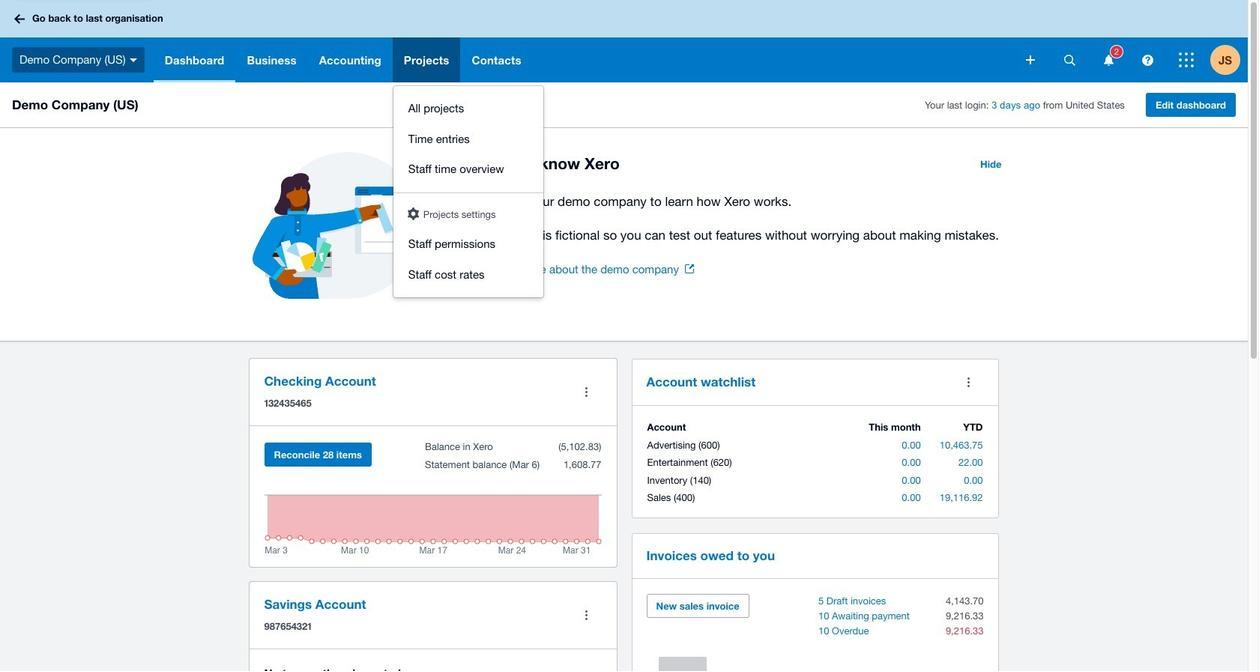 Task type: locate. For each thing, give the bounding box(es) containing it.
intro banner body element
[[489, 191, 1011, 246]]

accounts watchlist options image
[[954, 367, 984, 397]]

header image
[[408, 207, 419, 220]]

svg image
[[14, 14, 25, 24], [1104, 54, 1114, 66], [1142, 54, 1154, 66]]

list box
[[393, 86, 543, 298]]

svg image
[[1179, 52, 1194, 67], [1064, 54, 1076, 66], [1026, 55, 1035, 64], [130, 58, 137, 62]]

group
[[393, 86, 543, 298]]

banner
[[0, 0, 1248, 298]]

2 horizontal spatial svg image
[[1142, 54, 1154, 66]]



Task type: describe. For each thing, give the bounding box(es) containing it.
0 horizontal spatial svg image
[[14, 14, 25, 24]]

1 horizontal spatial svg image
[[1104, 54, 1114, 66]]



Task type: vqa. For each thing, say whether or not it's contained in the screenshot.
INVOICE LINE ITEM LIST element at the bottom
no



